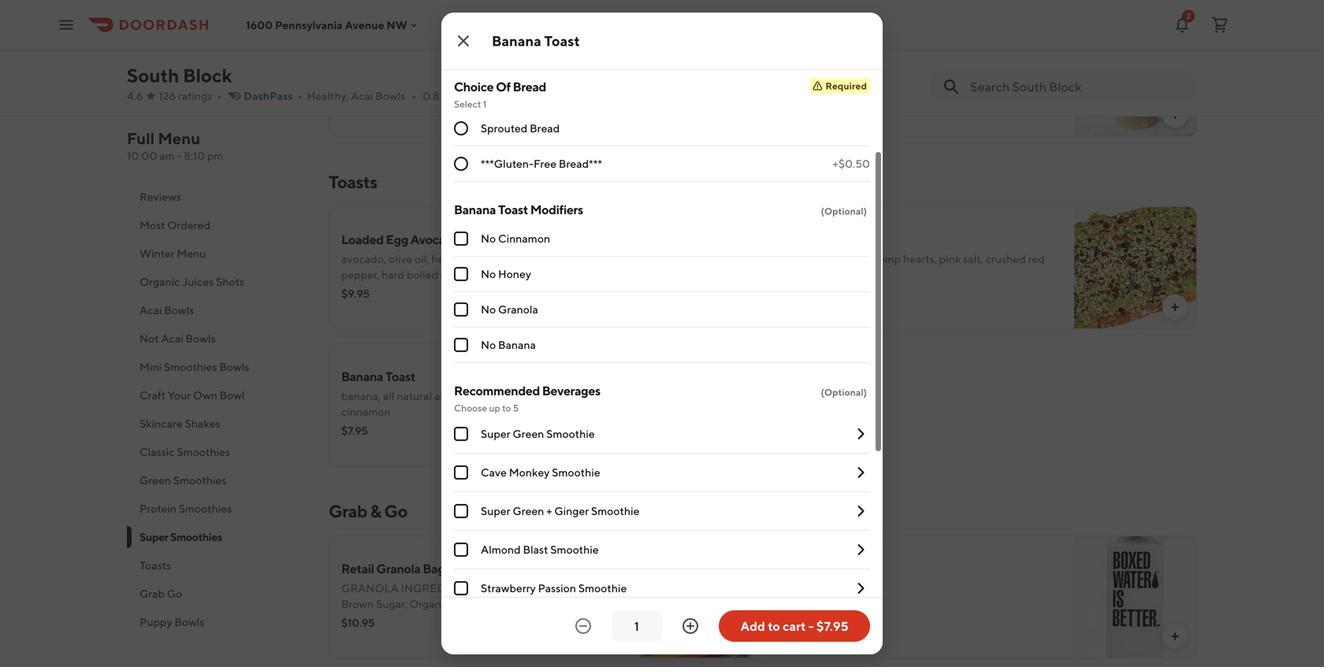 Task type: describe. For each thing, give the bounding box(es) containing it.
red inside avocado, olive oil, hemp hearts, pink salt, crushed red pepper $7.95
[[1028, 253, 1045, 266]]

super for super green smoothie
[[481, 428, 511, 441]]

classic
[[140, 446, 175, 459]]

dashpass
[[244, 89, 293, 102]]

granola for no
[[498, 303, 538, 316]]

ordered
[[167, 219, 210, 232]]

olive inside loaded egg avocado toast avocado, olive oil, hemp hearts, pink salt, crushed red pepper, hard boiled egg, microgreens $9.95
[[389, 253, 413, 266]]

your
[[168, 389, 191, 402]]

dashpass •
[[244, 89, 302, 102]]

inflammatory
[[782, 108, 848, 121]]

banana toast dialog
[[441, 0, 883, 655]]

grab for grab & go
[[329, 501, 367, 522]]

***gluten-free bread***
[[481, 157, 602, 170]]

strawberry passion smoothie
[[481, 582, 627, 595]]

bowls for not
[[186, 332, 216, 345]]

banana,
[[341, 390, 381, 403]]

pepper
[[782, 268, 818, 281]]

none radio inside choice of bread group
[[454, 157, 468, 171]]

mini
[[140, 361, 162, 374]]

1 • from the left
[[217, 89, 222, 102]]

mini smoothies bowls
[[140, 361, 249, 374]]

banana toast modifiers
[[454, 202, 583, 217]]

most ordered
[[140, 219, 210, 232]]

mangos,
[[964, 60, 1006, 73]]

notification bell image
[[1173, 15, 1192, 34]]

almond inside unsweetened almond milk, bananas, mangos, turmeric, ginger, raw honey  calories: 309  turmeric benefits: contains curcumin, a substance with powerful  anti- inflammatory and antioxidant properties.
[[852, 60, 890, 73]]

no honey
[[481, 268, 531, 281]]

banana for banana toast banana, all natural almond butter, granola, raw honey, cinnamon $7.95
[[341, 369, 383, 384]]

cart
[[783, 619, 806, 634]]

granola,
[[510, 390, 550, 403]]

winter
[[140, 247, 175, 260]]

add to cart - $7.95
[[741, 619, 849, 634]]

green inside button
[[140, 474, 171, 487]]

puppy bowls
[[140, 616, 205, 629]]

smoothie for super green smoothie
[[547, 428, 595, 441]]

hearts, inside loaded egg avocado toast avocado, olive oil, hemp hearts, pink salt, crushed red pepper, hard boiled egg, microgreens $9.95
[[463, 253, 497, 266]]

***gluten-
[[481, 157, 534, 170]]

banana for banana toast
[[492, 32, 541, 49]]

full
[[127, 129, 155, 148]]

add
[[741, 619, 765, 634]]

craft your own bowl button
[[127, 382, 310, 410]]

with
[[940, 92, 962, 105]]

No Granola checkbox
[[454, 303, 468, 317]]

smoothie inside the warrior smoothie organic acai, bananas, strawberry, pineapple juice $9.95+
[[386, 48, 440, 63]]

almond
[[481, 544, 521, 557]]

acai bowls
[[140, 304, 194, 317]]

go inside button
[[167, 588, 182, 601]]

required
[[826, 80, 867, 91]]

not acai bowls button
[[127, 325, 310, 353]]

almond inside banana toast banana, all natural almond butter, granola, raw honey, cinnamon $7.95
[[434, 390, 472, 403]]

&
[[370, 501, 381, 522]]

crushed inside avocado, olive oil, hemp hearts, pink salt, crushed red pepper $7.95
[[986, 253, 1026, 266]]

golden smoothie image
[[1075, 14, 1198, 137]]

recommended
[[454, 384, 540, 399]]

$9.95+
[[341, 87, 375, 100]]

a
[[879, 92, 884, 105]]

No Cinnamon checkbox
[[454, 232, 468, 246]]

protein
[[140, 503, 177, 516]]

toast for banana toast banana, all natural almond butter, granola, raw honey, cinnamon $7.95
[[385, 369, 415, 384]]

microgreens
[[464, 268, 527, 281]]

bananas, inside unsweetened almond milk, bananas, mangos, turmeric, ginger, raw honey  calories: 309  turmeric benefits: contains curcumin, a substance with powerful  anti- inflammatory and antioxidant properties.
[[918, 60, 962, 73]]

turmeric
[[941, 76, 1000, 89]]

choice of bread select 1
[[454, 79, 546, 110]]

3 • from the left
[[412, 89, 416, 102]]

acai bowls button
[[127, 296, 310, 325]]

bananas, inside the warrior smoothie organic acai, bananas, strawberry, pineapple juice $9.95+
[[406, 68, 450, 81]]

shakes
[[185, 417, 220, 430]]

menu for winter
[[177, 247, 206, 260]]

south block
[[127, 64, 232, 87]]

Sprouted Bread radio
[[454, 121, 468, 136]]

green for super green smoothie
[[513, 428, 544, 441]]

avocado, olive oil, hemp hearts, pink salt, crushed red pepper $7.95
[[782, 253, 1045, 300]]

bread inside 'choice of bread select 1'
[[513, 79, 546, 94]]

green for super green + ginger smoothie
[[513, 505, 544, 518]]

bowls right puppy
[[175, 616, 205, 629]]

smoothies for mini
[[164, 361, 217, 374]]

acai for not
[[161, 332, 183, 345]]

no for no granola
[[481, 303, 496, 316]]

$9.95
[[341, 287, 370, 300]]

healthy, acai bowls • 0.8 mi
[[307, 89, 454, 102]]

honey
[[838, 76, 870, 89]]

no for no honey
[[481, 268, 496, 281]]

all
[[383, 390, 395, 403]]

open menu image
[[57, 15, 76, 34]]

green smoothies button
[[127, 467, 310, 495]]

add item to cart image for avocado toast image
[[1169, 301, 1182, 314]]

pink inside avocado, olive oil, hemp hearts, pink salt, crushed red pepper $7.95
[[940, 253, 961, 266]]

grab go button
[[127, 580, 310, 609]]

warrior smoothie organic acai, bananas, strawberry, pineapple juice $9.95+
[[341, 48, 586, 100]]

organic
[[140, 276, 180, 289]]

No Banana checkbox
[[454, 338, 468, 352]]

- inside button
[[809, 619, 814, 634]]

toasts button
[[127, 552, 310, 580]]

juices
[[182, 276, 214, 289]]

protein smoothies button
[[127, 495, 310, 523]]

8:10
[[184, 149, 205, 162]]

hemp inside avocado, olive oil, hemp hearts, pink salt, crushed red pepper $7.95
[[872, 253, 901, 266]]

super for super smoothies
[[140, 531, 168, 544]]

calories:
[[872, 76, 915, 89]]

blast
[[523, 544, 548, 557]]

loaded egg avocado toast image
[[634, 207, 757, 330]]

$7.95 inside banana toast banana, all natural almond butter, granola, raw honey, cinnamon $7.95
[[341, 425, 368, 438]]

crushed inside loaded egg avocado toast avocado, olive oil, hemp hearts, pink salt, crushed red pepper, hard boiled egg, microgreens $9.95
[[545, 253, 585, 266]]

up
[[489, 403, 500, 414]]

milk,
[[892, 60, 916, 73]]

cinnamon
[[498, 232, 550, 245]]

featured
[[140, 162, 185, 175]]

mini smoothies bowls button
[[127, 353, 310, 382]]

$7.95 inside button
[[817, 619, 849, 634]]

add item to cart image for the retail granola bag (organic) image
[[728, 631, 741, 643]]

sprouted bread
[[481, 122, 560, 135]]

salt, inside avocado, olive oil, hemp hearts, pink salt, crushed red pepper $7.95
[[963, 253, 984, 266]]

honey,
[[573, 390, 606, 403]]

acai,
[[381, 68, 404, 81]]

properties.
[[931, 108, 985, 121]]

unsweetened almond milk, bananas, mangos, turmeric, ginger, raw honey  calories: 309  turmeric benefits: contains curcumin, a substance with powerful  anti- inflammatory and antioxidant properties.
[[782, 60, 1059, 121]]

smoothie for cave monkey smoothie
[[552, 466, 600, 479]]

Item Search search field
[[970, 78, 1185, 95]]

retail granola bag (organic) image
[[634, 536, 757, 659]]

almond blast smoothie
[[481, 544, 599, 557]]

south
[[127, 64, 179, 87]]

salt, inside loaded egg avocado toast avocado, olive oil, hemp hearts, pink salt, crushed red pepper, hard boiled egg, microgreens $9.95
[[523, 253, 543, 266]]

boiled
[[407, 268, 438, 281]]

loaded
[[341, 232, 384, 247]]

bowls for healthy,
[[375, 89, 405, 102]]

puppy bowls button
[[127, 609, 310, 637]]

organic juices shots button
[[127, 268, 310, 296]]

warrior smoothie image
[[634, 14, 757, 137]]

acai for healthy,
[[351, 89, 373, 102]]

healthy,
[[307, 89, 349, 102]]

- inside 'full menu 10:00 am - 8:10 pm'
[[177, 149, 182, 162]]

super green + ginger smoothie
[[481, 505, 640, 518]]

banana down no granola
[[498, 339, 536, 352]]

smoothie for almond blast smoothie
[[550, 544, 599, 557]]

hearts, inside avocado, olive oil, hemp hearts, pink salt, crushed red pepper $7.95
[[903, 253, 937, 266]]

puppy
[[140, 616, 172, 629]]

hard
[[382, 268, 405, 281]]

1
[[483, 99, 487, 110]]

1 vertical spatial bread
[[530, 122, 560, 135]]

strawberry,
[[452, 68, 508, 81]]

Strawberry Passion Smoothie checkbox
[[454, 582, 468, 596]]



Task type: vqa. For each thing, say whether or not it's contained in the screenshot.
substance
yes



Task type: locate. For each thing, give the bounding box(es) containing it.
bowls up not acai bowls
[[164, 304, 194, 317]]

- right 'am'
[[177, 149, 182, 162]]

toast inside banana toast banana, all natural almond butter, granola, raw honey, cinnamon $7.95
[[385, 369, 415, 384]]

0 horizontal spatial raw
[[552, 390, 570, 403]]

granola for retail
[[376, 562, 421, 577]]

pink inside loaded egg avocado toast avocado, olive oil, hemp hearts, pink salt, crushed red pepper, hard boiled egg, microgreens $9.95
[[499, 253, 520, 266]]

banana up pineapple
[[492, 32, 541, 49]]

2 oil, from the left
[[855, 253, 870, 266]]

no granola
[[481, 303, 538, 316]]

bread up free
[[530, 122, 560, 135]]

warrior
[[341, 48, 384, 63]]

toasts inside button
[[140, 559, 171, 572]]

1 horizontal spatial pink
[[940, 253, 961, 266]]

banana up the no cinnamon option
[[454, 202, 496, 217]]

1 horizontal spatial •
[[298, 89, 302, 102]]

hemp inside loaded egg avocado toast avocado, olive oil, hemp hearts, pink salt, crushed red pepper, hard boiled egg, microgreens $9.95
[[432, 253, 460, 266]]

$10.95
[[341, 617, 375, 630]]

2 vertical spatial green
[[513, 505, 544, 518]]

0 vertical spatial -
[[177, 149, 182, 162]]

super smoothies
[[140, 531, 222, 544]]

green smoothies
[[140, 474, 227, 487]]

1 vertical spatial toasts
[[140, 559, 171, 572]]

1 horizontal spatial granola
[[498, 303, 538, 316]]

smoothies for green
[[173, 474, 227, 487]]

1 vertical spatial $7.95
[[341, 425, 368, 438]]

green left +
[[513, 505, 544, 518]]

-
[[177, 149, 182, 162], [809, 619, 814, 634]]

1 horizontal spatial salt,
[[963, 253, 984, 266]]

toasts up grab go at the left of page
[[140, 559, 171, 572]]

bananas,
[[918, 60, 962, 73], [406, 68, 450, 81]]

granola left the bag
[[376, 562, 421, 577]]

smoothie right the ginger
[[591, 505, 640, 518]]

$7.95 right the cart
[[817, 619, 849, 634]]

0 vertical spatial (optional)
[[821, 206, 867, 217]]

2 crushed from the left
[[986, 253, 1026, 266]]

curcumin,
[[827, 92, 876, 105]]

no for no cinnamon
[[481, 232, 496, 245]]

1 (optional) from the top
[[821, 206, 867, 217]]

smoothies up craft your own bowl
[[164, 361, 217, 374]]

menu inside button
[[177, 247, 206, 260]]

not
[[140, 332, 159, 345]]

craft your own bowl
[[140, 389, 245, 402]]

avocado toast image
[[1075, 207, 1198, 330]]

strawberry
[[481, 582, 536, 595]]

smoothies inside classic smoothies button
[[177, 446, 230, 459]]

2 vertical spatial $7.95
[[817, 619, 849, 634]]

2 hemp from the left
[[872, 253, 901, 266]]

pineapple
[[510, 68, 560, 81]]

smoothie for strawberry passion smoothie
[[579, 582, 627, 595]]

choice
[[454, 79, 494, 94]]

increase quantity by 1 image
[[681, 617, 700, 636]]

0 horizontal spatial to
[[502, 403, 511, 414]]

0 vertical spatial toasts
[[329, 172, 377, 192]]

126 ratings •
[[159, 89, 222, 102]]

$7.95 down cinnamon
[[341, 425, 368, 438]]

acai up not
[[140, 304, 162, 317]]

1 red from the left
[[588, 253, 604, 266]]

bread right of
[[513, 79, 546, 94]]

4 no from the top
[[481, 339, 496, 352]]

0 horizontal spatial pink
[[499, 253, 520, 266]]

super right super green + ginger smoothie option
[[481, 505, 511, 518]]

$7.95 inside avocado, olive oil, hemp hearts, pink salt, crushed red pepper $7.95
[[782, 287, 809, 300]]

4.6
[[127, 89, 143, 102]]

0 horizontal spatial granola
[[376, 562, 421, 577]]

grab for grab go
[[140, 588, 165, 601]]

go right & at the left
[[384, 501, 408, 522]]

1 horizontal spatial avocado,
[[782, 253, 827, 266]]

0 horizontal spatial salt,
[[523, 253, 543, 266]]

10:00
[[127, 149, 157, 162]]

super green smoothie
[[481, 428, 595, 441]]

go up puppy bowls
[[167, 588, 182, 601]]

1 vertical spatial (optional)
[[821, 387, 867, 398]]

• left healthy, at the top
[[298, 89, 302, 102]]

Super Green + Ginger Smoothie checkbox
[[454, 505, 468, 519]]

and
[[850, 108, 869, 121]]

0 horizontal spatial toasts
[[140, 559, 171, 572]]

winter menu
[[140, 247, 206, 260]]

2 pink from the left
[[940, 253, 961, 266]]

green down 5
[[513, 428, 544, 441]]

raw left honey,
[[552, 390, 570, 403]]

smoothie up the decrease quantity by 1 image
[[579, 582, 627, 595]]

0 horizontal spatial oil,
[[415, 253, 429, 266]]

items
[[188, 162, 215, 175]]

avocado,
[[341, 253, 387, 266], [782, 253, 827, 266]]

2 salt, from the left
[[963, 253, 984, 266]]

0 horizontal spatial olive
[[389, 253, 413, 266]]

- right the cart
[[809, 619, 814, 634]]

to inside button
[[768, 619, 780, 634]]

2 • from the left
[[298, 89, 302, 102]]

1 horizontal spatial -
[[809, 619, 814, 634]]

toast
[[544, 32, 580, 49], [498, 202, 528, 217], [462, 232, 492, 247], [385, 369, 415, 384]]

granola down honey
[[498, 303, 538, 316]]

bowls for mini
[[219, 361, 249, 374]]

pennsylvania
[[275, 18, 343, 31]]

add item to cart image
[[1169, 109, 1182, 121], [1169, 301, 1182, 314], [728, 631, 741, 643], [1169, 631, 1182, 643]]

0 vertical spatial $7.95
[[782, 287, 809, 300]]

1 vertical spatial granola
[[376, 562, 421, 577]]

no for no banana
[[481, 339, 496, 352]]

0 horizontal spatial go
[[167, 588, 182, 601]]

toast up no honey 'checkbox' at top left
[[462, 232, 492, 247]]

bowls down acai,
[[375, 89, 405, 102]]

olive
[[389, 253, 413, 266], [829, 253, 853, 266]]

powerful
[[964, 92, 1009, 105]]

toast inside group
[[498, 202, 528, 217]]

smoothies inside mini smoothies bowls button
[[164, 361, 217, 374]]

+
[[547, 505, 552, 518]]

Current quantity is 1 number field
[[621, 618, 653, 635]]

1 pink from the left
[[499, 253, 520, 266]]

1 vertical spatial -
[[809, 619, 814, 634]]

banana toast image
[[634, 344, 757, 467]]

0 items, open order cart image
[[1211, 15, 1230, 34]]

0 horizontal spatial avocado,
[[341, 253, 387, 266]]

0 vertical spatial menu
[[158, 129, 200, 148]]

0 vertical spatial almond
[[852, 60, 890, 73]]

shots
[[216, 276, 244, 289]]

0 vertical spatial go
[[384, 501, 408, 522]]

$7.95
[[782, 287, 809, 300], [341, 425, 368, 438], [817, 619, 849, 634]]

bowl
[[220, 389, 245, 402]]

contains
[[782, 92, 825, 105]]

(optional) inside banana toast modifiers group
[[821, 206, 867, 217]]

almond left butter,
[[434, 390, 472, 403]]

1 horizontal spatial almond
[[852, 60, 890, 73]]

grab up puppy
[[140, 588, 165, 601]]

1 olive from the left
[[389, 253, 413, 266]]

go
[[384, 501, 408, 522], [167, 588, 182, 601]]

1 avocado, from the left
[[341, 253, 387, 266]]

smoothies for super
[[170, 531, 222, 544]]

Almond Blast Smoothie checkbox
[[454, 543, 468, 557]]

no right no banana option
[[481, 339, 496, 352]]

skincare
[[140, 417, 183, 430]]

1 hearts, from the left
[[463, 253, 497, 266]]

2 horizontal spatial $7.95
[[817, 619, 849, 634]]

(optional) inside recommended beverages group
[[821, 387, 867, 398]]

1600
[[246, 18, 273, 31]]

avenue
[[345, 18, 384, 31]]

toasts up loaded
[[329, 172, 377, 192]]

126
[[159, 89, 176, 102]]

1 salt, from the left
[[523, 253, 543, 266]]

No Honey checkbox
[[454, 267, 468, 281]]

bananas, up "309"
[[918, 60, 962, 73]]

smoothie down honey,
[[547, 428, 595, 441]]

featured items button
[[127, 155, 310, 183]]

banana up banana,
[[341, 369, 383, 384]]

0 vertical spatial raw
[[818, 76, 836, 89]]

smoothie down the ginger
[[550, 544, 599, 557]]

smoothies down protein smoothies at the bottom of the page
[[170, 531, 222, 544]]

banana toast banana, all natural almond butter, granola, raw honey, cinnamon $7.95
[[341, 369, 606, 438]]

0 vertical spatial acai
[[351, 89, 373, 102]]

1 oil, from the left
[[415, 253, 429, 266]]

1 horizontal spatial oil,
[[855, 253, 870, 266]]

pm
[[207, 149, 223, 162]]

menu for full
[[158, 129, 200, 148]]

1 vertical spatial grab
[[140, 588, 165, 601]]

raw down unsweetened
[[818, 76, 836, 89]]

box water image
[[1075, 536, 1198, 659]]

1 horizontal spatial raw
[[818, 76, 836, 89]]

+$0.50
[[833, 157, 870, 170]]

None radio
[[454, 157, 468, 171]]

2 no from the top
[[481, 268, 496, 281]]

grab & go
[[329, 501, 408, 522]]

0 horizontal spatial •
[[217, 89, 222, 102]]

1 vertical spatial acai
[[140, 304, 162, 317]]

pink
[[499, 253, 520, 266], [940, 253, 961, 266]]

banana inside banana toast banana, all natural almond butter, granola, raw honey, cinnamon $7.95
[[341, 369, 383, 384]]

toast for banana toast
[[544, 32, 580, 49]]

1 horizontal spatial bananas,
[[918, 60, 962, 73]]

bowls up bowl
[[219, 361, 249, 374]]

1 horizontal spatial toasts
[[329, 172, 377, 192]]

acai down organic
[[351, 89, 373, 102]]

smoothies inside protein smoothies button
[[179, 503, 232, 516]]

0 horizontal spatial hearts,
[[463, 253, 497, 266]]

oil, inside loaded egg avocado toast avocado, olive oil, hemp hearts, pink salt, crushed red pepper, hard boiled egg, microgreens $9.95
[[415, 253, 429, 266]]

2 avocado, from the left
[[782, 253, 827, 266]]

avocado, inside loaded egg avocado toast avocado, olive oil, hemp hearts, pink salt, crushed red pepper, hard boiled egg, microgreens $9.95
[[341, 253, 387, 266]]

bread
[[513, 79, 546, 94], [530, 122, 560, 135]]

natural
[[397, 390, 432, 403]]

honey
[[498, 268, 531, 281]]

classic smoothies
[[140, 446, 230, 459]]

1 crushed from the left
[[545, 253, 585, 266]]

select
[[454, 99, 481, 110]]

3 no from the top
[[481, 303, 496, 316]]

choose
[[454, 403, 487, 414]]

2 hearts, from the left
[[903, 253, 937, 266]]

unsweetened
[[782, 60, 850, 73]]

no right the no cinnamon option
[[481, 232, 496, 245]]

0 horizontal spatial grab
[[140, 588, 165, 601]]

to left the cart
[[768, 619, 780, 634]]

smoothie up acai,
[[386, 48, 440, 63]]

1 vertical spatial raw
[[552, 390, 570, 403]]

avocado, up pepper
[[782, 253, 827, 266]]

1 vertical spatial green
[[140, 474, 171, 487]]

acai inside acai bowls button
[[140, 304, 162, 317]]

smoothies for classic
[[177, 446, 230, 459]]

juice
[[562, 68, 586, 81]]

oil, inside avocado, olive oil, hemp hearts, pink salt, crushed red pepper $7.95
[[855, 253, 870, 266]]

menu up 'am'
[[158, 129, 200, 148]]

add item to cart image for "box water" image
[[1169, 631, 1182, 643]]

choice of bread group
[[454, 78, 870, 182]]

recommended beverages group
[[454, 382, 870, 609]]

anti-
[[1011, 92, 1035, 105]]

0 vertical spatial super
[[481, 428, 511, 441]]

no banana
[[481, 339, 536, 352]]

no
[[481, 232, 496, 245], [481, 268, 496, 281], [481, 303, 496, 316], [481, 339, 496, 352]]

recommended beverages choose up to 5
[[454, 384, 601, 414]]

0 horizontal spatial $7.95
[[341, 425, 368, 438]]

cave
[[481, 466, 507, 479]]

1 hemp from the left
[[432, 253, 460, 266]]

red inside loaded egg avocado toast avocado, olive oil, hemp hearts, pink salt, crushed red pepper, hard boiled egg, microgreens $9.95
[[588, 253, 604, 266]]

2 vertical spatial super
[[140, 531, 168, 544]]

2 (optional) from the top
[[821, 387, 867, 398]]

most ordered button
[[127, 211, 310, 240]]

Super Green Smoothie checkbox
[[454, 427, 468, 441]]

olive inside avocado, olive oil, hemp hearts, pink salt, crushed red pepper $7.95
[[829, 253, 853, 266]]

(optional) for banana toast modifiers group
[[821, 206, 867, 217]]

smoothies down green smoothies button
[[179, 503, 232, 516]]

1 horizontal spatial hearts,
[[903, 253, 937, 266]]

protein smoothies
[[140, 503, 232, 516]]

super down up
[[481, 428, 511, 441]]

smoothies down shakes
[[177, 446, 230, 459]]

2 horizontal spatial •
[[412, 89, 416, 102]]

• left 0.8
[[412, 89, 416, 102]]

to inside 'recommended beverages choose up to 5'
[[502, 403, 511, 414]]

banana toast modifiers group
[[454, 201, 870, 363]]

1 horizontal spatial grab
[[329, 501, 367, 522]]

add to cart - $7.95 button
[[719, 611, 870, 643]]

to left 5
[[502, 403, 511, 414]]

acai inside the not acai bowls button
[[161, 332, 183, 345]]

beverages
[[542, 384, 601, 399]]

$7.95 down pepper
[[782, 287, 809, 300]]

1 horizontal spatial red
[[1028, 253, 1045, 266]]

no cinnamon
[[481, 232, 550, 245]]

1 vertical spatial to
[[768, 619, 780, 634]]

1 horizontal spatial $7.95
[[782, 287, 809, 300]]

0 horizontal spatial bananas,
[[406, 68, 450, 81]]

toast up all
[[385, 369, 415, 384]]

bowls up mini smoothies bowls
[[186, 332, 216, 345]]

0 horizontal spatial -
[[177, 149, 182, 162]]

toast inside loaded egg avocado toast avocado, olive oil, hemp hearts, pink salt, crushed red pepper, hard boiled egg, microgreens $9.95
[[462, 232, 492, 247]]

bowls inside button
[[219, 361, 249, 374]]

0 vertical spatial to
[[502, 403, 511, 414]]

add item to cart image for golden smoothie image on the top of the page
[[1169, 109, 1182, 121]]

craft
[[140, 389, 166, 402]]

decrease quantity by 1 image
[[574, 617, 593, 636]]

1 vertical spatial almond
[[434, 390, 472, 403]]

smoothies for protein
[[179, 503, 232, 516]]

passion
[[538, 582, 576, 595]]

raw inside banana toast banana, all natural almond butter, granola, raw honey, cinnamon $7.95
[[552, 390, 570, 403]]

cinnamon
[[341, 406, 391, 419]]

super for super green + ginger smoothie
[[481, 505, 511, 518]]

no right no granola option
[[481, 303, 496, 316]]

modifiers
[[530, 202, 583, 217]]

menu up organic juices shots
[[177, 247, 206, 260]]

free
[[534, 157, 557, 170]]

monkey
[[509, 466, 550, 479]]

ginger,
[[782, 76, 816, 89]]

smoothies up protein smoothies at the bottom of the page
[[173, 474, 227, 487]]

banana toast
[[492, 32, 580, 49]]

bananas, up 0.8
[[406, 68, 450, 81]]

2 vertical spatial acai
[[161, 332, 183, 345]]

raw inside unsweetened almond milk, bananas, mangos, turmeric, ginger, raw honey  calories: 309  turmeric benefits: contains curcumin, a substance with powerful  anti- inflammatory and antioxidant properties.
[[818, 76, 836, 89]]

acai right not
[[161, 332, 183, 345]]

winter menu button
[[127, 240, 310, 268]]

1 horizontal spatial go
[[384, 501, 408, 522]]

0 horizontal spatial crushed
[[545, 253, 585, 266]]

0 horizontal spatial red
[[588, 253, 604, 266]]

0 vertical spatial granola
[[498, 303, 538, 316]]

block
[[183, 64, 232, 87]]

banana for banana toast modifiers
[[454, 202, 496, 217]]

1 horizontal spatial hemp
[[872, 253, 901, 266]]

(optional) for recommended beverages group
[[821, 387, 867, 398]]

organic juices shots
[[140, 276, 244, 289]]

own
[[193, 389, 217, 402]]

super down 'protein'
[[140, 531, 168, 544]]

granola inside banana toast modifiers group
[[498, 303, 538, 316]]

toast up juice
[[544, 32, 580, 49]]

1 horizontal spatial crushed
[[986, 253, 1026, 266]]

am
[[159, 149, 175, 162]]

toast up "no cinnamon"
[[498, 202, 528, 217]]

2 red from the left
[[1028, 253, 1045, 266]]

avocado, inside avocado, olive oil, hemp hearts, pink salt, crushed red pepper $7.95
[[782, 253, 827, 266]]

Cave Monkey Smoothie checkbox
[[454, 466, 468, 480]]

green down classic
[[140, 474, 171, 487]]

grab inside grab go button
[[140, 588, 165, 601]]

salt,
[[523, 253, 543, 266], [963, 253, 984, 266]]

0 horizontal spatial almond
[[434, 390, 472, 403]]

0 horizontal spatial hemp
[[432, 253, 460, 266]]

0 vertical spatial grab
[[329, 501, 367, 522]]

oil,
[[415, 253, 429, 266], [855, 253, 870, 266]]

1 no from the top
[[481, 232, 496, 245]]

$2.49
[[782, 601, 810, 614]]

almond up honey
[[852, 60, 890, 73]]

toast for banana toast modifiers
[[498, 202, 528, 217]]

smoothies inside green smoothies button
[[173, 474, 227, 487]]

menu inside 'full menu 10:00 am - 8:10 pm'
[[158, 129, 200, 148]]

close banana toast image
[[454, 32, 473, 50]]

butter,
[[474, 390, 508, 403]]

0 vertical spatial bread
[[513, 79, 546, 94]]

avocado, up the pepper,
[[341, 253, 387, 266]]

0 vertical spatial green
[[513, 428, 544, 441]]

smoothies
[[164, 361, 217, 374], [177, 446, 230, 459], [173, 474, 227, 487], [179, 503, 232, 516], [170, 531, 222, 544]]

2 olive from the left
[[829, 253, 853, 266]]

1 horizontal spatial to
[[768, 619, 780, 634]]

grab left & at the left
[[329, 501, 367, 522]]

ratings
[[178, 89, 212, 102]]

1 horizontal spatial olive
[[829, 253, 853, 266]]

1 vertical spatial menu
[[177, 247, 206, 260]]

smoothie up the ginger
[[552, 466, 600, 479]]

1 vertical spatial super
[[481, 505, 511, 518]]

1 vertical spatial go
[[167, 588, 182, 601]]

• down 'block'
[[217, 89, 222, 102]]

no left honey
[[481, 268, 496, 281]]



